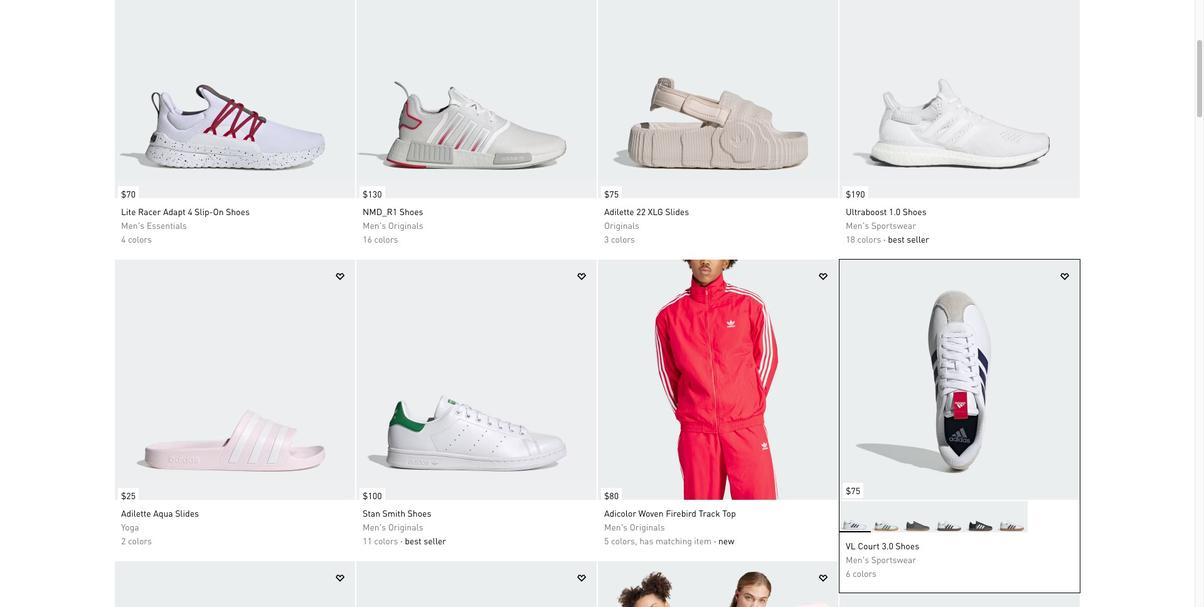 Task type: vqa. For each thing, say whether or not it's contained in the screenshot.
Aqua
yes



Task type: locate. For each thing, give the bounding box(es) containing it.
1 horizontal spatial 4
[[188, 206, 193, 217]]

colors right 2
[[128, 536, 152, 547]]

1 vertical spatial slides
[[175, 508, 199, 519]]

adilette inside adilette aqua slides yoga 2 colors
[[121, 508, 151, 519]]

slides inside adilette 22 xlg slides originals 3 colors
[[666, 206, 690, 217]]

men's originals white stan smith shoes image
[[357, 260, 597, 500]]

best inside ultraboost 1.0 shoes men's sportswear 18 colors · best seller
[[889, 234, 905, 245]]

men's up 18
[[846, 220, 870, 231]]

sportswear down 1.0
[[872, 220, 917, 231]]

colors inside vl court 3.0 shoes men's sportswear 6 colors
[[853, 536, 877, 547]]

best
[[889, 234, 905, 245], [405, 536, 422, 547]]

$75
[[605, 188, 619, 200], [846, 490, 861, 502]]

· down smith
[[401, 536, 403, 547]]

0 vertical spatial slides
[[666, 206, 690, 217]]

1 vertical spatial seller
[[424, 536, 446, 547]]

colors down racer
[[128, 234, 152, 245]]

1 sportswear from the top
[[872, 220, 917, 231]]

0 horizontal spatial $75
[[605, 188, 619, 200]]

· inside ultraboost 1.0 shoes men's sportswear 18 colors · best seller
[[884, 234, 886, 245]]

men's essentials white lite racer adapt 4 slip-on shoes image
[[115, 0, 355, 198]]

men's down 'stan'
[[363, 522, 386, 533]]

originals down smith
[[388, 522, 424, 533]]

best for 18 colors
[[889, 234, 905, 245]]

shoes inside vl court 3.0 shoes men's sportswear 6 colors
[[896, 508, 920, 519]]

ultraboost 1.0 shoes men's sportswear 18 colors · best seller
[[846, 206, 930, 245]]

men's sportswear white vl court 3.0 shoes image
[[840, 260, 1081, 500]]

men's down "adicolor"
[[605, 522, 628, 533]]

firebird
[[666, 508, 697, 519]]

4 left slip-
[[188, 206, 193, 217]]

0 horizontal spatial slides
[[175, 508, 199, 519]]

0 horizontal spatial $75 link
[[598, 180, 622, 202]]

colors
[[128, 234, 152, 245], [374, 234, 398, 245], [612, 234, 635, 245], [858, 234, 882, 245], [128, 536, 152, 547], [374, 536, 398, 547], [853, 536, 877, 547]]

0 horizontal spatial best
[[405, 536, 422, 547]]

men's down vl
[[846, 522, 870, 533]]

1 horizontal spatial slides
[[666, 206, 690, 217]]

originals up "3"
[[605, 220, 640, 231]]

colors right "3"
[[612, 234, 635, 245]]

seller inside ultraboost 1.0 shoes men's sportswear 18 colors · best seller
[[907, 234, 930, 245]]

4
[[188, 206, 193, 217], [121, 234, 126, 245]]

1 horizontal spatial men's sportswear white ultraboost 1.0 shoes image
[[840, 0, 1081, 198]]

men's down 'nmd_r1'
[[363, 220, 386, 231]]

originals down 'nmd_r1'
[[388, 220, 424, 231]]

adilette
[[605, 206, 635, 217], [121, 508, 151, 519]]

colors inside stan smith shoes men's originals 11 colors · best seller
[[374, 536, 398, 547]]

item
[[695, 536, 712, 547]]

0 vertical spatial adilette
[[605, 206, 635, 217]]

vl
[[846, 508, 856, 519]]

0 horizontal spatial seller
[[424, 536, 446, 547]]

1 vertical spatial $75 link
[[840, 482, 864, 504]]

0 vertical spatial men's sportswear white ultraboost 1.0 shoes image
[[840, 0, 1081, 198]]

adapt
[[163, 206, 186, 217]]

slides right aqua
[[175, 508, 199, 519]]

men's originals red superstar shoes image
[[357, 562, 597, 608]]

$130 link
[[357, 180, 385, 202]]

2
[[121, 536, 126, 547]]

smith
[[383, 508, 406, 519]]

16
[[363, 234, 372, 245]]

· left new
[[714, 536, 717, 547]]

shoes right 1.0
[[903, 206, 927, 217]]

$75 link
[[598, 180, 622, 202], [840, 482, 864, 504]]

0 horizontal spatial 4
[[121, 234, 126, 245]]

colors right "16"
[[374, 234, 398, 245]]

racer
[[138, 206, 161, 217]]

4 down lite
[[121, 234, 126, 245]]

$190 link
[[840, 180, 869, 202]]

slides inside adilette aqua slides yoga 2 colors
[[175, 508, 199, 519]]

shoes
[[226, 206, 250, 217], [400, 206, 424, 217], [903, 206, 927, 217], [408, 508, 432, 519], [896, 508, 920, 519]]

18
[[846, 234, 856, 245]]

sportswear
[[872, 220, 917, 231], [872, 522, 917, 533]]

· down 'ultraboost'
[[884, 234, 886, 245]]

matching
[[656, 536, 693, 547]]

$100
[[363, 490, 382, 502]]

men's
[[121, 220, 145, 231], [363, 220, 386, 231], [846, 220, 870, 231], [363, 522, 386, 533], [605, 522, 628, 533], [846, 522, 870, 533]]

0 vertical spatial seller
[[907, 234, 930, 245]]

0 horizontal spatial adilette
[[121, 508, 151, 519]]

men's inside stan smith shoes men's originals 11 colors · best seller
[[363, 522, 386, 533]]

1 horizontal spatial $75
[[846, 490, 861, 502]]

shoes right on
[[226, 206, 250, 217]]

colors inside adilette 22 xlg slides originals 3 colors
[[612, 234, 635, 245]]

colors right 11
[[374, 536, 398, 547]]

originals up "has"
[[630, 522, 665, 533]]

0 vertical spatial $75 link
[[598, 180, 622, 202]]

1 vertical spatial 4
[[121, 234, 126, 245]]

on
[[213, 206, 224, 217]]

men's inside adicolor woven firebird track top men's originals 5 colors, has matching item · new
[[605, 522, 628, 533]]

2 horizontal spatial ·
[[884, 234, 886, 245]]

slides right xlg
[[666, 206, 690, 217]]

1 horizontal spatial seller
[[907, 234, 930, 245]]

3.0
[[882, 508, 894, 519]]

shoes inside ultraboost 1.0 shoes men's sportswear 18 colors · best seller
[[903, 206, 927, 217]]

essentials
[[147, 220, 187, 231]]

· for 18 colors
[[884, 234, 886, 245]]

men's sportswear white ultraboost 1.0 shoes image
[[840, 0, 1081, 198], [115, 562, 355, 608]]

shoes inside stan smith shoes men's originals 11 colors · best seller
[[408, 508, 432, 519]]

· inside stan smith shoes men's originals 11 colors · best seller
[[401, 536, 403, 547]]

adilette left 22
[[605, 206, 635, 217]]

yoga
[[121, 522, 139, 533]]

sportswear down 3.0
[[872, 522, 917, 533]]

$75 up "3"
[[605, 188, 619, 200]]

men's down lite
[[121, 220, 145, 231]]

adilette inside adilette 22 xlg slides originals 3 colors
[[605, 206, 635, 217]]

0 horizontal spatial ·
[[401, 536, 403, 547]]

$70 link
[[115, 180, 139, 202]]

0 vertical spatial best
[[889, 234, 905, 245]]

yoga pink adilette aqua slides image
[[115, 260, 355, 500]]

$75 up vl
[[846, 490, 861, 502]]

·
[[884, 234, 886, 245], [401, 536, 403, 547], [714, 536, 717, 547]]

1 vertical spatial $75
[[846, 490, 861, 502]]

originals
[[388, 220, 424, 231], [605, 220, 640, 231], [388, 522, 424, 533], [630, 522, 665, 533]]

1 vertical spatial adilette
[[121, 508, 151, 519]]

1 vertical spatial men's sportswear white ultraboost 1.0 shoes image
[[115, 562, 355, 608]]

shoes right 3.0
[[896, 508, 920, 519]]

colors right 18
[[858, 234, 882, 245]]

$100 link
[[357, 482, 385, 504]]

1 horizontal spatial $75 link
[[840, 482, 864, 504]]

adilette up yoga at the bottom left of the page
[[121, 508, 151, 519]]

seller inside stan smith shoes men's originals 11 colors · best seller
[[424, 536, 446, 547]]

slides
[[666, 206, 690, 217], [175, 508, 199, 519]]

men's originals red adicolor woven firebird track top image
[[598, 260, 839, 500]]

best down 1.0
[[889, 234, 905, 245]]

colors inside ultraboost 1.0 shoes men's sportswear 18 colors · best seller
[[858, 234, 882, 245]]

0 vertical spatial 4
[[188, 206, 193, 217]]

colors right '6'
[[853, 536, 877, 547]]

2 sportswear from the top
[[872, 522, 917, 533]]

best down smith
[[405, 536, 422, 547]]

0 vertical spatial $75
[[605, 188, 619, 200]]

0 horizontal spatial men's sportswear white ultraboost 1.0 shoes image
[[115, 562, 355, 608]]

1 horizontal spatial best
[[889, 234, 905, 245]]

1.0
[[890, 206, 901, 217]]

$75 link up "3"
[[598, 180, 622, 202]]

$75 for the $75 link to the right
[[846, 490, 861, 502]]

seller
[[907, 234, 930, 245], [424, 536, 446, 547]]

best inside stan smith shoes men's originals 11 colors · best seller
[[405, 536, 422, 547]]

1 horizontal spatial ·
[[714, 536, 717, 547]]

1 vertical spatial best
[[405, 536, 422, 547]]

shoes right 'nmd_r1'
[[400, 206, 424, 217]]

1 vertical spatial sportswear
[[872, 522, 917, 533]]

men's inside vl court 3.0 shoes men's sportswear 6 colors
[[846, 522, 870, 533]]

1 horizontal spatial adilette
[[605, 206, 635, 217]]

shoes right smith
[[408, 508, 432, 519]]

0 vertical spatial sportswear
[[872, 220, 917, 231]]

$75 link up vl
[[840, 482, 864, 504]]

colors inside 'nmd_r1 shoes men's originals 16 colors'
[[374, 234, 398, 245]]

$25
[[121, 490, 136, 502]]



Task type: describe. For each thing, give the bounding box(es) containing it.
xlg
[[648, 206, 664, 217]]

men's inside the lite racer adapt 4 slip-on shoes men's essentials 4 colors
[[121, 220, 145, 231]]

sportswear pink lounge fleece sweatshirt image
[[598, 562, 839, 608]]

new
[[719, 536, 735, 547]]

11
[[363, 536, 372, 547]]

originals pink adilette 22 xlg slides image
[[598, 0, 839, 198]]

adicolor
[[605, 508, 637, 519]]

aqua
[[153, 508, 173, 519]]

originals inside adilette 22 xlg slides originals 3 colors
[[605, 220, 640, 231]]

$130
[[363, 188, 382, 200]]

men's originals white nmd_r1 shoes image
[[357, 0, 597, 198]]

lite
[[121, 206, 136, 217]]

lite racer adapt 4 slip-on shoes men's essentials 4 colors
[[121, 206, 250, 245]]

shoes inside the lite racer adapt 4 slip-on shoes men's essentials 4 colors
[[226, 206, 250, 217]]

sportswear inside vl court 3.0 shoes men's sportswear 6 colors
[[872, 522, 917, 533]]

men's inside 'nmd_r1 shoes men's originals 16 colors'
[[363, 220, 386, 231]]

3
[[605, 234, 609, 245]]

$70
[[121, 188, 136, 200]]

6
[[846, 536, 851, 547]]

$190
[[846, 188, 866, 200]]

colors inside adilette aqua slides yoga 2 colors
[[128, 536, 152, 547]]

$75 for the $75 link to the left
[[605, 188, 619, 200]]

stan smith shoes men's originals 11 colors · best seller
[[363, 508, 446, 547]]

$25 link
[[115, 482, 139, 504]]

shoes inside 'nmd_r1 shoes men's originals 16 colors'
[[400, 206, 424, 217]]

adilette for originals
[[605, 206, 635, 217]]

seller for originals
[[424, 536, 446, 547]]

slip-
[[195, 206, 213, 217]]

adilette 22 xlg slides originals 3 colors
[[605, 206, 690, 245]]

court
[[858, 508, 880, 519]]

best for 11 colors
[[405, 536, 422, 547]]

men's inside ultraboost 1.0 shoes men's sportswear 18 colors · best seller
[[846, 220, 870, 231]]

nmd_r1
[[363, 206, 398, 217]]

adilette aqua slides yoga 2 colors
[[121, 508, 199, 547]]

· inside adicolor woven firebird track top men's originals 5 colors, has matching item · new
[[714, 536, 717, 547]]

· for 11 colors
[[401, 536, 403, 547]]

colors,
[[612, 536, 638, 547]]

$80 link
[[598, 482, 622, 504]]

track
[[699, 508, 721, 519]]

stan
[[363, 508, 381, 519]]

colors inside the lite racer adapt 4 slip-on shoes men's essentials 4 colors
[[128, 234, 152, 245]]

vl court 3.0 shoes men's sportswear 6 colors
[[846, 508, 920, 547]]

originals inside stan smith shoes men's originals 11 colors · best seller
[[388, 522, 424, 533]]

has
[[640, 536, 654, 547]]

seller for sportswear
[[907, 234, 930, 245]]

ultraboost
[[846, 206, 887, 217]]

5
[[605, 536, 609, 547]]

adicolor woven firebird track top men's originals 5 colors, has matching item · new
[[605, 508, 736, 547]]

top
[[723, 508, 736, 519]]

nmd_r1 shoes men's originals 16 colors
[[363, 206, 424, 245]]

sportswear inside ultraboost 1.0 shoes men's sportswear 18 colors · best seller
[[872, 220, 917, 231]]

originals inside adicolor woven firebird track top men's originals 5 colors, has matching item · new
[[630, 522, 665, 533]]

22
[[637, 206, 646, 217]]

woven
[[639, 508, 664, 519]]

men's originals white nmd_g1 shoes image
[[840, 562, 1081, 608]]

originals inside 'nmd_r1 shoes men's originals 16 colors'
[[388, 220, 424, 231]]

$80
[[605, 490, 619, 502]]

adilette for yoga
[[121, 508, 151, 519]]



